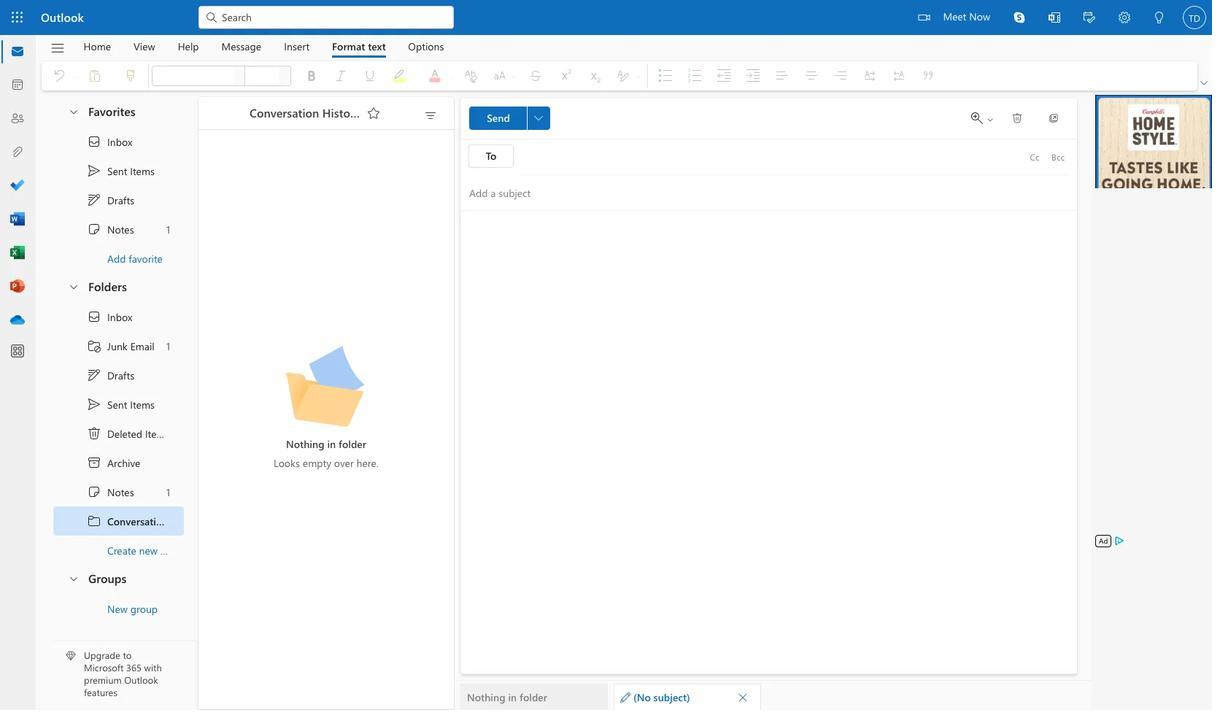 Task type: locate. For each thing, give the bounding box(es) containing it.
0 vertical spatial  inbox
[[87, 134, 132, 149]]

0 vertical spatial  tree item
[[53, 185, 184, 215]]

subject)
[[654, 691, 690, 704]]

0 horizontal spatial 
[[87, 426, 101, 441]]

more apps image
[[10, 345, 25, 359]]

tab list
[[72, 35, 456, 58]]

0 vertical spatial items
[[130, 164, 155, 178]]

1 vertical spatial 
[[87, 397, 101, 412]]

 left groups
[[68, 573, 80, 584]]

1 vertical spatial drafts
[[107, 368, 134, 382]]

0 vertical spatial  drafts
[[87, 193, 134, 207]]

0 horizontal spatial folder
[[160, 543, 187, 557]]

 tree item up junk
[[53, 302, 184, 331]]

folders
[[88, 279, 127, 294]]

conversation down the font size text box
[[250, 105, 319, 120]]

1 vertical spatial 
[[87, 368, 101, 382]]

0 vertical spatial history
[[323, 105, 361, 120]]

 inside favorites 'tree'
[[87, 134, 101, 149]]

0 vertical spatial 1
[[166, 222, 170, 236]]


[[366, 106, 381, 120]]

2  inbox from the top
[[87, 309, 132, 324]]

 tree item
[[53, 215, 184, 244], [53, 477, 184, 507]]

1 vertical spatial inbox
[[107, 310, 132, 324]]

1 vertical spatial sent
[[107, 397, 127, 411]]

sent down favorites tree item
[[107, 164, 127, 178]]

1 vertical spatial  tree item
[[53, 361, 184, 390]]

create new folder
[[107, 543, 187, 557]]

nothing
[[286, 437, 325, 451], [467, 691, 506, 704]]

1  from the top
[[87, 222, 101, 237]]

 for  dropdown button
[[1201, 80, 1208, 87]]

message
[[222, 39, 261, 53]]

1 horizontal spatial folder
[[339, 437, 366, 451]]

0 vertical spatial drafts
[[107, 193, 134, 207]]

2 horizontal spatial folder
[[520, 691, 547, 704]]

2 vertical spatial folder
[[520, 691, 547, 704]]

word image
[[10, 212, 25, 227]]

 left folders
[[68, 281, 80, 292]]

favorites
[[88, 104, 135, 119]]

home button
[[73, 35, 122, 58]]

 tree item down junk
[[53, 361, 184, 390]]

2 vertical spatial 1
[[166, 485, 170, 499]]

 (no subject)
[[620, 691, 690, 704]]

add favorite
[[107, 251, 163, 265]]

folder for nothing in folder looks empty over here.
[[339, 437, 366, 451]]

1 vertical spatial nothing
[[467, 691, 506, 704]]

1 up add favorite tree item
[[166, 222, 170, 236]]

Font size text field
[[245, 67, 279, 85]]

1 vertical spatial  sent items
[[87, 397, 155, 412]]

1 vertical spatial notes
[[107, 485, 134, 499]]

 tree item down favorites
[[53, 127, 184, 156]]

0 vertical spatial notes
[[107, 222, 134, 236]]

 drafts up add
[[87, 193, 134, 207]]

 drafts
[[87, 193, 134, 207], [87, 368, 134, 382]]

0 vertical spatial 
[[87, 193, 101, 207]]

0 horizontal spatial conversation
[[107, 514, 168, 528]]

create new folder tree item
[[53, 536, 187, 565]]

1 right email
[[166, 339, 170, 353]]

 button
[[733, 687, 753, 708]]

2  notes from the top
[[87, 485, 134, 499]]

 tree item up deleted
[[53, 390, 184, 419]]

 up  tree item
[[87, 397, 101, 412]]

items right deleted
[[145, 427, 170, 441]]

1 1 from the top
[[166, 222, 170, 236]]

 tree item up add
[[53, 215, 184, 244]]

microsoft
[[84, 662, 124, 674]]

favorites tree
[[53, 92, 184, 273]]

 tree item down favorites tree item
[[53, 156, 184, 185]]

1 vertical spatial 
[[87, 309, 101, 324]]

0 vertical spatial in
[[327, 437, 336, 451]]

1 vertical spatial in
[[508, 691, 517, 704]]

in inside nothing in folder looks empty over here.
[[327, 437, 336, 451]]

junk
[[107, 339, 128, 353]]

 tree item up add favorite tree item
[[53, 185, 184, 215]]

powerpoint image
[[10, 280, 25, 294]]

send button
[[469, 107, 528, 130]]

2  tree item from the top
[[53, 477, 184, 507]]

paragraph group
[[651, 61, 943, 91]]

 down "account manager for test dummy" image
[[1201, 80, 1208, 87]]

sent inside favorites 'tree'
[[107, 164, 127, 178]]

1 up the  conversation history
[[166, 485, 170, 499]]

2 vertical spatial items
[[145, 427, 170, 441]]

nothing inside nothing in folder looks empty over here.
[[286, 437, 325, 451]]

 button for groups
[[61, 565, 85, 592]]

in for nothing in folder
[[508, 691, 517, 704]]

 button left groups
[[61, 565, 85, 592]]

new group tree item
[[53, 594, 184, 623]]

1 vertical spatial  drafts
[[87, 368, 134, 382]]

 tree item
[[53, 331, 184, 361]]

1 horizontal spatial history
[[323, 105, 361, 120]]

notes
[[107, 222, 134, 236], [107, 485, 134, 499]]

notes inside favorites 'tree'
[[107, 222, 134, 236]]

outlook inside upgrade to microsoft 365 with premium outlook features
[[124, 674, 158, 686]]

 drafts down junk
[[87, 368, 134, 382]]

reading pane main content
[[455, 91, 1092, 710]]

 button
[[1039, 107, 1069, 130]]

3 1 from the top
[[166, 485, 170, 499]]

1 vertical spatial outlook
[[124, 674, 158, 686]]

inbox inside favorites 'tree'
[[107, 135, 132, 149]]

1 vertical spatial  notes
[[87, 485, 134, 499]]


[[1049, 12, 1061, 23]]

0 vertical spatial 
[[1012, 112, 1023, 124]]

1 vertical spatial  tree item
[[53, 477, 184, 507]]

 inbox inside favorites 'tree'
[[87, 134, 132, 149]]

1  from the top
[[87, 193, 101, 207]]

add favorite tree item
[[53, 244, 184, 273]]

 up 
[[87, 309, 101, 324]]

 button
[[1002, 0, 1037, 35]]

0 vertical spatial sent
[[107, 164, 127, 178]]

history left 
[[323, 105, 361, 120]]

outlook
[[41, 9, 84, 25], [124, 674, 158, 686]]

items inside  deleted items
[[145, 427, 170, 441]]

inbox up  junk email
[[107, 310, 132, 324]]

view button
[[123, 35, 166, 58]]

premium features image
[[66, 651, 76, 662]]

sent up  tree item
[[107, 397, 127, 411]]

1 for  tree item
[[166, 339, 170, 353]]

 up add favorite tree item
[[87, 193, 101, 207]]

excel image
[[10, 246, 25, 261]]

 right send button
[[534, 114, 543, 123]]

365
[[126, 662, 142, 674]]

items up  deleted items in the left of the page
[[130, 397, 155, 411]]

items down favorites tree item
[[130, 164, 155, 178]]

2  from the top
[[87, 397, 101, 412]]

inbox for second  tree item
[[107, 310, 132, 324]]

2 notes from the top
[[107, 485, 134, 499]]

1 horizontal spatial outlook
[[124, 674, 158, 686]]

1 horizontal spatial conversation
[[250, 105, 319, 120]]

1 vertical spatial  tree item
[[53, 302, 184, 331]]

1  drafts from the top
[[87, 193, 134, 207]]

 button
[[527, 107, 550, 130]]

meet now
[[943, 9, 991, 23]]

 notes down  archive
[[87, 485, 134, 499]]

1 notes from the top
[[107, 222, 134, 236]]

to
[[486, 149, 497, 163]]

files image
[[10, 145, 25, 160]]

looks
[[274, 456, 300, 470]]

view
[[134, 39, 155, 53]]

 button left folders
[[61, 273, 85, 300]]


[[87, 164, 101, 178], [87, 397, 101, 412]]

drafts up add favorite tree item
[[107, 193, 134, 207]]

 down favorites
[[87, 164, 101, 178]]

 notes
[[87, 222, 134, 237], [87, 485, 134, 499]]

 drafts inside tree
[[87, 368, 134, 382]]

tab list containing home
[[72, 35, 456, 58]]

0 vertical spatial folder
[[339, 437, 366, 451]]

0 vertical spatial 
[[87, 134, 101, 149]]

 inbox up junk
[[87, 309, 132, 324]]


[[1012, 112, 1023, 124], [87, 426, 101, 441]]

 down favorites
[[87, 134, 101, 149]]

 right 
[[986, 115, 995, 124]]

1 drafts from the top
[[107, 193, 134, 207]]

2  from the top
[[87, 368, 101, 382]]

1 vertical spatial folder
[[160, 543, 187, 557]]

1 vertical spatial  tree item
[[53, 390, 184, 419]]

0 vertical spatial conversation
[[250, 105, 319, 120]]

history
[[323, 105, 361, 120], [171, 514, 205, 528]]

history up create new folder
[[171, 514, 205, 528]]

2  from the top
[[87, 309, 101, 324]]

set your advertising preferences image
[[1114, 535, 1126, 547]]

inbox inside tree
[[107, 310, 132, 324]]

0 horizontal spatial outlook
[[41, 9, 84, 25]]

 left favorites
[[68, 105, 80, 117]]

left-rail-appbar navigation
[[3, 35, 32, 337]]

notes down  tree item
[[107, 485, 134, 499]]

1 vertical spatial  inbox
[[87, 309, 132, 324]]

folders tree item
[[53, 273, 184, 302]]

0 vertical spatial  sent items
[[87, 164, 155, 178]]

 button inside favorites tree item
[[61, 98, 85, 125]]

 inbox inside tree
[[87, 309, 132, 324]]

 right  
[[1012, 112, 1023, 124]]

 inside popup button
[[534, 114, 543, 123]]

0 vertical spatial  tree item
[[53, 127, 184, 156]]

premium
[[84, 674, 122, 686]]

1  from the top
[[87, 134, 101, 149]]

tree inside application
[[53, 302, 205, 565]]

folder inside button
[[520, 691, 547, 704]]


[[1201, 80, 1208, 87], [534, 114, 543, 123]]

over
[[334, 456, 354, 470]]

0 vertical spatial 
[[87, 164, 101, 178]]

1 horizontal spatial 
[[1012, 112, 1023, 124]]

 sent items
[[87, 164, 155, 178], [87, 397, 155, 412]]

0 horizontal spatial history
[[171, 514, 205, 528]]

 inside favorites 'tree'
[[87, 193, 101, 207]]

drafts inside favorites 'tree'
[[107, 193, 134, 207]]

 button inside the "groups" tree item
[[61, 565, 85, 592]]

 for  deleted items
[[87, 426, 101, 441]]


[[87, 222, 101, 237], [87, 485, 101, 499]]

 tree item
[[53, 185, 184, 215], [53, 361, 184, 390]]

tree containing 
[[53, 302, 205, 565]]

2 sent from the top
[[107, 397, 127, 411]]

group
[[130, 602, 158, 616]]

here.
[[357, 456, 379, 470]]

1 vertical spatial history
[[171, 514, 205, 528]]

1 inside  tree item
[[166, 339, 170, 353]]

outlook up  button
[[41, 9, 84, 25]]

outlook inside banner
[[41, 9, 84, 25]]

1 vertical spatial 
[[87, 485, 101, 499]]

tab list inside application
[[72, 35, 456, 58]]

2 inbox from the top
[[107, 310, 132, 324]]

history inside the  conversation history
[[171, 514, 205, 528]]

0 horizontal spatial 
[[534, 114, 543, 123]]

1 horizontal spatial 
[[1201, 80, 1208, 87]]

 notes up add
[[87, 222, 134, 237]]

1 inside favorites 'tree'
[[166, 222, 170, 236]]

1
[[166, 222, 170, 236], [166, 339, 170, 353], [166, 485, 170, 499]]

 inside dropdown button
[[1201, 80, 1208, 87]]

 up add favorite tree item
[[87, 222, 101, 237]]

1  sent items from the top
[[87, 164, 155, 178]]

 archive
[[87, 455, 140, 470]]

 drafts inside favorites 'tree'
[[87, 193, 134, 207]]

application
[[0, 0, 1212, 710]]

2  drafts from the top
[[87, 368, 134, 382]]

 notes inside tree
[[87, 485, 134, 499]]

in
[[327, 437, 336, 451], [508, 691, 517, 704]]

conversation inside conversation history 
[[250, 105, 319, 120]]

1 horizontal spatial in
[[508, 691, 517, 704]]

in inside nothing in folder button
[[508, 691, 517, 704]]

1 vertical spatial 
[[534, 114, 543, 123]]

0 horizontal spatial nothing
[[286, 437, 325, 451]]

 inbox down favorites
[[87, 134, 132, 149]]

1 horizontal spatial nothing
[[467, 691, 506, 704]]

0 vertical spatial  notes
[[87, 222, 134, 237]]

2 drafts from the top
[[107, 368, 134, 382]]

 inbox for second  tree item
[[87, 309, 132, 324]]

 button inside folders tree item
[[61, 273, 85, 300]]

drafts
[[107, 193, 134, 207], [107, 368, 134, 382]]

0 vertical spatial 
[[1201, 80, 1208, 87]]

 down 
[[87, 485, 101, 499]]

0 vertical spatial 
[[87, 222, 101, 237]]

help button
[[167, 35, 210, 58]]

1 inbox from the top
[[107, 135, 132, 149]]

 down 
[[87, 368, 101, 382]]

 tree item
[[53, 419, 184, 448]]

1  from the top
[[87, 164, 101, 178]]

 inside tree
[[87, 309, 101, 324]]

 tree item
[[53, 156, 184, 185], [53, 390, 184, 419]]

 up 
[[87, 426, 101, 441]]

1 vertical spatial 1
[[166, 339, 170, 353]]

conversation up create new folder
[[107, 514, 168, 528]]

1  inbox from the top
[[87, 134, 132, 149]]

folder inside nothing in folder looks empty over here.
[[339, 437, 366, 451]]

0 vertical spatial  tree item
[[53, 215, 184, 244]]

sent
[[107, 164, 127, 178], [107, 397, 127, 411]]

1 vertical spatial conversation
[[107, 514, 168, 528]]

 tree item
[[53, 448, 184, 477]]

nothing inside button
[[467, 691, 506, 704]]

 tree item down  archive
[[53, 477, 184, 507]]

 tree item
[[53, 127, 184, 156], [53, 302, 184, 331]]

1 sent from the top
[[107, 164, 127, 178]]

drafts down  junk email
[[107, 368, 134, 382]]

 search field
[[199, 0, 454, 33]]

history inside conversation history 
[[323, 105, 361, 120]]

notes up add favorite tree item
[[107, 222, 134, 236]]

0 horizontal spatial in
[[327, 437, 336, 451]]


[[87, 193, 101, 207], [87, 368, 101, 382]]

 inside folders tree item
[[68, 281, 80, 292]]

0 vertical spatial inbox
[[107, 135, 132, 149]]

1  notes from the top
[[87, 222, 134, 237]]

outlook link
[[41, 0, 84, 35]]

tree
[[53, 302, 205, 565]]

conversation
[[250, 105, 319, 120], [107, 514, 168, 528]]

bcc
[[1052, 151, 1065, 163]]

 button left favorites
[[61, 98, 85, 125]]

 inside favorites 'tree'
[[87, 222, 101, 237]]

2  from the top
[[87, 485, 101, 499]]

outlook down to on the bottom of page
[[124, 674, 158, 686]]

inbox down favorites tree item
[[107, 135, 132, 149]]

message button
[[211, 35, 272, 58]]

0 vertical spatial outlook
[[41, 9, 84, 25]]

folder inside "tree item"
[[160, 543, 187, 557]]

2 1 from the top
[[166, 339, 170, 353]]

 sent items down favorites tree item
[[87, 164, 155, 178]]

 inside button
[[1012, 112, 1023, 124]]

0 vertical spatial  tree item
[[53, 156, 184, 185]]

1 vertical spatial 
[[87, 426, 101, 441]]

 inside tree item
[[87, 426, 101, 441]]

basic text group
[[152, 61, 645, 91]]

 sent items up  tree item
[[87, 397, 155, 412]]

 button
[[419, 105, 442, 126]]

Font text field
[[153, 67, 233, 85]]

0 vertical spatial nothing
[[286, 437, 325, 451]]



Task type: describe. For each thing, give the bounding box(es) containing it.
home
[[84, 39, 111, 53]]


[[1084, 12, 1096, 23]]


[[1014, 12, 1026, 23]]

nothing in folder looks empty over here.
[[274, 437, 379, 470]]

1  tree item from the top
[[53, 156, 184, 185]]

 button right the font size text box
[[280, 66, 291, 86]]

onedrive image
[[10, 313, 25, 328]]

format
[[332, 39, 365, 53]]

drafts inside tree
[[107, 368, 134, 382]]


[[50, 41, 65, 56]]

people image
[[10, 112, 25, 126]]

1 for 2nd  tree item from the bottom of the application containing outlook
[[166, 222, 170, 236]]

to
[[123, 649, 132, 662]]

1 for second  tree item from the top of the application containing outlook
[[166, 485, 170, 499]]

 notes inside favorites 'tree'
[[87, 222, 134, 237]]

insert
[[284, 39, 310, 53]]

1  tree item from the top
[[53, 185, 184, 215]]

 button
[[1198, 76, 1211, 91]]

cc button
[[1023, 145, 1047, 169]]


[[1154, 12, 1166, 23]]

folder for create new folder
[[160, 543, 187, 557]]

in for nothing in folder looks empty over here.
[[327, 437, 336, 451]]

 button
[[1072, 0, 1107, 37]]

calendar image
[[10, 78, 25, 93]]

 inside the "groups" tree item
[[68, 573, 80, 584]]

 sent items inside favorites 'tree'
[[87, 164, 155, 178]]

Search for email, meetings, files and more. field
[[220, 9, 445, 24]]

 for second  tree item from the bottom of the application containing outlook
[[87, 134, 101, 149]]

 button
[[1107, 0, 1142, 37]]

 button for folders
[[61, 273, 85, 300]]

2  tree item from the top
[[53, 390, 184, 419]]

with
[[144, 662, 162, 674]]

nothing for nothing in folder
[[467, 691, 506, 704]]

groups
[[88, 571, 127, 586]]

favorite
[[129, 251, 163, 265]]

 
[[972, 112, 995, 124]]


[[204, 10, 219, 25]]

insert button
[[273, 35, 321, 58]]

 junk email
[[87, 339, 155, 353]]

2  tree item from the top
[[53, 361, 184, 390]]

1  tree item from the top
[[53, 127, 184, 156]]

2  sent items from the top
[[87, 397, 155, 412]]

now
[[970, 9, 991, 23]]

items inside favorites 'tree'
[[130, 164, 155, 178]]

conversation history 
[[250, 105, 381, 120]]

upgrade
[[84, 649, 120, 662]]

inbox for second  tree item from the bottom of the application containing outlook
[[107, 135, 132, 149]]

 inbox for second  tree item from the bottom of the application containing outlook
[[87, 134, 132, 149]]

to do image
[[10, 179, 25, 193]]


[[87, 514, 101, 528]]

mail image
[[10, 45, 25, 59]]

 button
[[43, 36, 72, 61]]

application containing outlook
[[0, 0, 1212, 710]]

new
[[139, 543, 158, 557]]


[[87, 339, 101, 353]]

 button
[[1003, 107, 1032, 130]]

archive
[[107, 456, 140, 470]]

new
[[107, 602, 128, 616]]

 button
[[1037, 0, 1072, 37]]


[[1119, 12, 1131, 23]]

 deleted items
[[87, 426, 170, 441]]

 button for favorites
[[61, 98, 85, 125]]

 inside tree
[[87, 485, 101, 499]]

 button down 'message' button
[[234, 66, 245, 86]]

account manager for test dummy image
[[1183, 6, 1207, 29]]

send
[[487, 111, 510, 125]]


[[738, 692, 748, 703]]

 button
[[1142, 0, 1177, 37]]

text
[[368, 39, 386, 53]]

to button
[[469, 145, 514, 168]]

format text button
[[321, 35, 397, 58]]

 for second  tree item
[[87, 309, 101, 324]]

email
[[130, 339, 155, 353]]

empty
[[303, 456, 331, 470]]

bcc button
[[1047, 145, 1070, 169]]

nothing in folder
[[467, 691, 547, 704]]

features
[[84, 686, 117, 699]]

groups tree item
[[53, 565, 184, 594]]


[[919, 12, 930, 23]]

(no
[[634, 691, 651, 704]]

deleted
[[107, 427, 142, 441]]

 inside  
[[986, 115, 995, 124]]

nothing for nothing in folder looks empty over here.
[[286, 437, 325, 451]]

nothing in folder button
[[461, 684, 608, 710]]

 for  popup button
[[534, 114, 543, 123]]

 conversation history
[[87, 514, 205, 528]]

 inside favorites 'tree'
[[87, 164, 101, 178]]

 right the font size text box
[[281, 72, 290, 80]]

add
[[107, 251, 126, 265]]

ad
[[1099, 536, 1108, 546]]

Add a subject text field
[[461, 181, 1056, 204]]

meet
[[943, 9, 967, 23]]

new group
[[107, 602, 158, 616]]


[[972, 112, 983, 124]]

1  tree item from the top
[[53, 215, 184, 244]]

 button
[[362, 101, 385, 125]]


[[620, 692, 631, 703]]

folder for nothing in folder
[[520, 691, 547, 704]]

2  tree item from the top
[[53, 302, 184, 331]]

 left the font size text box
[[235, 72, 244, 80]]

format text
[[332, 39, 386, 53]]

 inside favorites tree item
[[68, 105, 80, 117]]

help
[[178, 39, 199, 53]]

message list section
[[199, 93, 454, 710]]


[[87, 455, 101, 470]]


[[423, 109, 438, 123]]

 tree item
[[53, 507, 205, 536]]

 inside tree
[[87, 368, 101, 382]]


[[1048, 112, 1060, 124]]

outlook banner
[[0, 0, 1212, 37]]

options button
[[397, 35, 455, 58]]

upgrade to microsoft 365 with premium outlook features
[[84, 649, 162, 699]]

clipboard group
[[45, 61, 145, 91]]

cc
[[1030, 151, 1040, 163]]

 for 
[[1012, 112, 1023, 124]]

conversation history heading
[[231, 97, 385, 129]]

options
[[408, 39, 444, 53]]

conversation inside the  conversation history
[[107, 514, 168, 528]]

favorites tree item
[[53, 98, 184, 127]]

1 vertical spatial items
[[130, 397, 155, 411]]

create
[[107, 543, 136, 557]]



Task type: vqa. For each thing, say whether or not it's contained in the screenshot.


